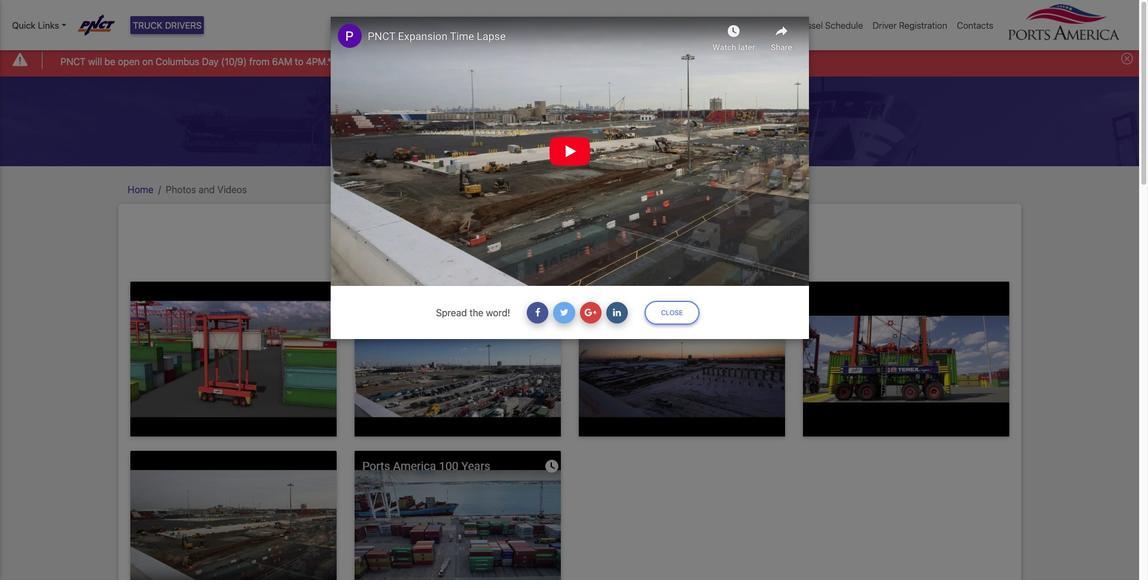 Task type: vqa. For each thing, say whether or not it's contained in the screenshot.
access.
no



Task type: locate. For each thing, give the bounding box(es) containing it.
0 vertical spatial home
[[634, 20, 658, 30]]

for right read
[[621, 260, 633, 270]]

pnct will be open on columbus day (10/9) from 6am to 4pm.*click for details*
[[61, 56, 410, 67]]

video image
[[130, 282, 337, 437], [354, 282, 561, 437], [579, 282, 785, 437], [803, 282, 1010, 437], [130, 451, 337, 580], [354, 451, 561, 580]]

the left future.
[[636, 260, 650, 270]]

home
[[634, 20, 658, 30], [128, 184, 154, 195]]

0 horizontal spatial the
[[470, 308, 484, 318]]

driver registration
[[873, 20, 948, 30]]

vessel
[[797, 20, 823, 30]]

close image
[[1122, 53, 1134, 65]]

the left the word! in the bottom left of the page
[[470, 308, 484, 318]]

driver registration link
[[868, 14, 953, 37]]

0 horizontal spatial videos
[[217, 184, 247, 195]]

photos and videos
[[495, 111, 645, 134], [166, 184, 247, 195]]

video
[[501, 230, 554, 253]]

1 vertical spatial photos and videos
[[166, 184, 247, 195]]

1 vertical spatial videos
[[217, 184, 247, 195]]

1 vertical spatial home link
[[128, 184, 154, 195]]

1 horizontal spatial for
[[621, 260, 633, 270]]

pnct will be open on columbus day (10/9) from 6am to 4pm.*click for details* link
[[61, 54, 410, 69]]

videos
[[590, 111, 645, 134], [217, 184, 247, 195]]

1 horizontal spatial home
[[634, 20, 658, 30]]

1 vertical spatial the
[[470, 308, 484, 318]]

container
[[513, 260, 555, 270]]

the
[[636, 260, 650, 270], [470, 308, 484, 318]]

for left details*
[[361, 56, 373, 67]]

pnct
[[61, 56, 86, 67]]

0 horizontal spatial photos
[[166, 184, 196, 195]]

for
[[361, 56, 373, 67], [621, 260, 633, 270]]

0 horizontal spatial and
[[199, 184, 215, 195]]

from
[[249, 56, 270, 67]]

photos
[[495, 111, 551, 134], [166, 184, 196, 195]]

0 vertical spatial photos and videos
[[495, 111, 645, 134]]

quick
[[12, 20, 36, 30]]

and
[[555, 111, 585, 134], [199, 184, 215, 195]]

1 vertical spatial and
[[199, 184, 215, 195]]

0 vertical spatial for
[[361, 56, 373, 67]]

0 vertical spatial home link
[[629, 14, 662, 37]]

1 horizontal spatial videos
[[590, 111, 645, 134]]

will
[[88, 56, 102, 67]]

1 vertical spatial home
[[128, 184, 154, 195]]

safety link
[[733, 14, 768, 37]]

0 vertical spatial photos
[[495, 111, 551, 134]]

home link
[[629, 14, 662, 37], [128, 184, 154, 195]]

pnct will be open on columbus day (10/9) from 6am to 4pm.*click for details* alert
[[0, 44, 1140, 76]]

rail link
[[768, 14, 792, 37]]

rail
[[773, 20, 787, 30]]

1 horizontal spatial the
[[636, 260, 650, 270]]

0 vertical spatial videos
[[590, 111, 645, 134]]

spread
[[436, 308, 467, 318]]

open
[[118, 56, 140, 67]]

0 horizontal spatial photos and videos
[[166, 184, 247, 195]]

contacts link
[[953, 14, 999, 37]]

(10/9)
[[221, 56, 247, 67]]

1 horizontal spatial home link
[[629, 14, 662, 37]]

1 vertical spatial photos
[[166, 184, 196, 195]]

0 vertical spatial and
[[555, 111, 585, 134]]

0 horizontal spatial for
[[361, 56, 373, 67]]



Task type: describe. For each thing, give the bounding box(es) containing it.
1 horizontal spatial photos and videos
[[495, 111, 645, 134]]

port newark container terminal read for the future.
[[457, 260, 683, 270]]

vessel schedule
[[797, 20, 864, 30]]

details*
[[376, 56, 410, 67]]

quick links
[[12, 20, 59, 30]]

spread the word!
[[436, 308, 510, 318]]

word!
[[486, 308, 510, 318]]

1 vertical spatial for
[[621, 260, 633, 270]]

terminal
[[557, 260, 594, 270]]

safety
[[738, 20, 764, 30]]

on
[[142, 56, 153, 67]]

be
[[105, 56, 116, 67]]

driver
[[873, 20, 897, 30]]

read
[[597, 260, 619, 270]]

0 horizontal spatial home
[[128, 184, 154, 195]]

to
[[295, 56, 304, 67]]

newark
[[477, 260, 510, 270]]

1 horizontal spatial and
[[555, 111, 585, 134]]

0 vertical spatial the
[[636, 260, 650, 270]]

0 horizontal spatial home link
[[128, 184, 154, 195]]

6am
[[272, 56, 292, 67]]

close button
[[645, 301, 700, 325]]

4pm.*click
[[306, 56, 359, 67]]

close
[[661, 308, 683, 316]]

future.
[[652, 260, 683, 270]]

contacts
[[957, 20, 994, 30]]

links
[[38, 20, 59, 30]]

video gallery
[[501, 230, 639, 253]]

for inside alert
[[361, 56, 373, 67]]

quick links link
[[12, 19, 66, 32]]

gallery
[[558, 230, 639, 253]]

vessel schedule link
[[792, 14, 868, 37]]

1 horizontal spatial photos
[[495, 111, 551, 134]]

columbus
[[156, 56, 200, 67]]

schedule
[[826, 20, 864, 30]]

registration
[[899, 20, 948, 30]]

port
[[457, 260, 475, 270]]

day
[[202, 56, 219, 67]]



